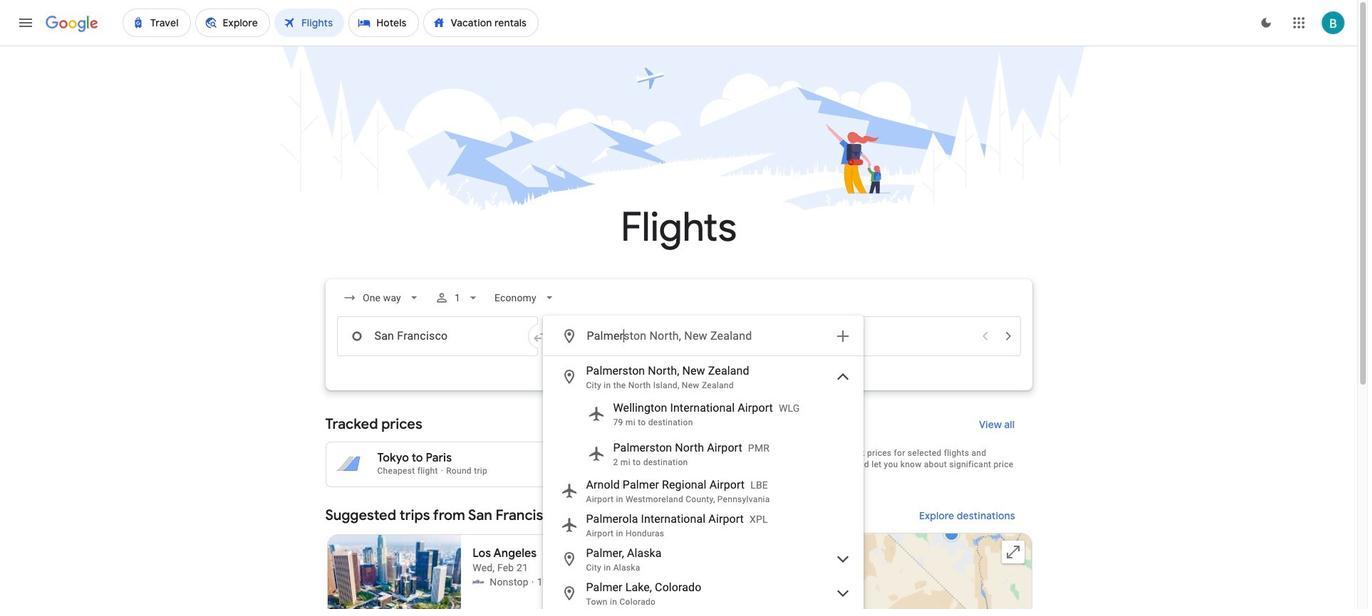 Task type: locate. For each thing, give the bounding box(es) containing it.
toggle nearby airports for palmer lake, colorado image
[[835, 585, 852, 603]]

enter your destination dialog
[[543, 316, 864, 610]]

suggested trips from san francisco region
[[325, 499, 1033, 610]]

palmer, alaska option
[[544, 543, 863, 577]]

0 vertical spatial  image
[[441, 466, 444, 476]]

 image
[[441, 466, 444, 476], [532, 575, 535, 590]]

Flight search field
[[314, 280, 1044, 610]]

1 vertical spatial  image
[[532, 575, 535, 590]]

None text field
[[337, 317, 538, 357]]

toggle nearby airports for palmer, alaska image
[[835, 551, 852, 568]]

None field
[[337, 285, 427, 311], [489, 285, 563, 311], [337, 285, 427, 311], [489, 285, 563, 311]]

list box
[[544, 357, 863, 610]]

0 horizontal spatial  image
[[441, 466, 444, 476]]

Departure text field
[[790, 317, 973, 356]]

arnold palmer regional airport (lbe) option
[[544, 474, 863, 508]]

1 horizontal spatial  image
[[532, 575, 535, 590]]

46 US dollars text field
[[633, 608, 651, 610]]

list box inside the enter your destination dialog
[[544, 357, 863, 610]]

destination, select multiple airports image
[[835, 328, 852, 345]]

palmerston north, new zealand option
[[544, 360, 863, 394]]



Task type: describe. For each thing, give the bounding box(es) containing it.
wellington international airport (wlg) option
[[544, 394, 863, 434]]

777 US dollars text field
[[636, 451, 661, 466]]

Where else? text field
[[586, 319, 826, 354]]

palmerola international airport (xpl) option
[[544, 508, 863, 543]]

palmerston north airport (pmr) option
[[544, 434, 863, 474]]

 image inside tracked prices 'region'
[[441, 466, 444, 476]]

tracked prices region
[[325, 408, 1033, 488]]

toggle nearby airports for palmerston north, new zealand image
[[835, 369, 852, 386]]

none text field inside flight search box
[[337, 317, 538, 357]]

main menu image
[[17, 14, 34, 31]]

 image inside suggested trips from san francisco region
[[532, 575, 535, 590]]

change appearance image
[[1250, 6, 1284, 40]]

878 US dollars text field
[[638, 465, 661, 476]]

jetblue image
[[473, 577, 484, 588]]

palmer lake, colorado option
[[544, 577, 863, 610]]



Task type: vqa. For each thing, say whether or not it's contained in the screenshot.
878 US dollars text field
yes



